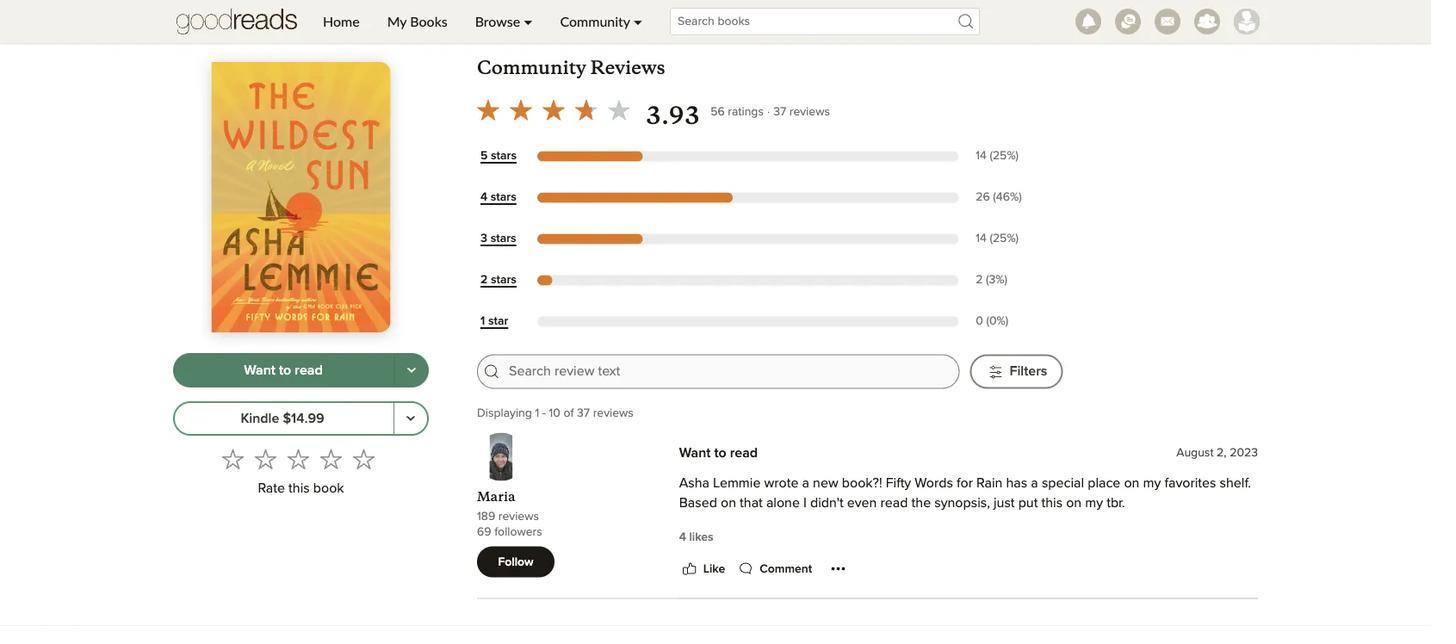 Task type: describe. For each thing, give the bounding box(es) containing it.
3
[[481, 233, 487, 245]]

0
[[976, 316, 983, 328]]

5
[[481, 150, 488, 163]]

number of ratings and percentage of total ratings element for 3 stars
[[972, 231, 1063, 248]]

book
[[313, 482, 344, 495]]

0 vertical spatial 1
[[481, 316, 485, 328]]

number of ratings and percentage of total ratings element for 1 star
[[972, 314, 1063, 330]]

number of ratings and percentage of total ratings element for 2 stars
[[972, 273, 1063, 289]]

26
[[976, 192, 990, 204]]

comment button
[[736, 559, 812, 580]]

comment
[[760, 563, 812, 575]]

0 (0%)
[[976, 316, 1009, 328]]

follow
[[498, 556, 534, 568]]

community ▾ link
[[546, 0, 656, 43]]

(0%)
[[986, 316, 1009, 328]]

community reviews
[[477, 57, 665, 80]]

4 for 4 likes
[[679, 532, 686, 544]]

56 ratings and 37 reviews figure
[[711, 101, 830, 122]]

2 (3%)
[[976, 274, 1008, 287]]

maria
[[477, 489, 515, 505]]

4 stars
[[481, 192, 516, 204]]

displaying 1 - 10 of 37 reviews
[[477, 408, 634, 420]]

special
[[1042, 477, 1084, 491]]

rate 2 out of 5 image
[[254, 448, 277, 470]]

book?!
[[842, 477, 882, 491]]

rate
[[258, 482, 285, 495]]

browse ▾
[[475, 13, 533, 30]]

69
[[477, 526, 491, 538]]

2 a from the left
[[1031, 477, 1038, 491]]

filters button
[[970, 355, 1063, 389]]

the
[[912, 497, 931, 510]]

Search by book title or ISBN text field
[[670, 8, 980, 35]]

alone
[[766, 497, 800, 510]]

asha lemmie wrote a new book?! fifty words for rain has a special place on my favorites shelf. based on that alone i didn't even read the synopsis, just put this on my tbr.
[[679, 477, 1251, 510]]

didn't
[[810, 497, 844, 510]]

home
[[323, 13, 360, 30]]

2,
[[1217, 448, 1227, 460]]

ratings
[[728, 106, 764, 118]]

number of ratings and percentage of total ratings element for 5 stars
[[972, 149, 1063, 165]]

like button
[[679, 559, 725, 580]]

fifty
[[886, 477, 911, 491]]

1 vertical spatial read
[[730, 447, 758, 460]]

0 horizontal spatial this
[[289, 482, 310, 495]]

profile image for maria. image
[[477, 433, 525, 482]]

kindle $14.99 link
[[173, 401, 394, 436]]

august 2, 2023
[[1177, 448, 1258, 460]]

that
[[740, 497, 763, 510]]

asha
[[679, 477, 710, 491]]

star
[[488, 316, 508, 328]]

to inside button
[[279, 363, 291, 377]]

august
[[1177, 448, 1214, 460]]

1 horizontal spatial 1
[[535, 408, 539, 420]]

my
[[387, 13, 407, 30]]

put
[[1018, 497, 1038, 510]]

tbr.
[[1107, 497, 1125, 510]]

stars for 3 stars
[[491, 233, 516, 245]]

0 horizontal spatial on
[[721, 497, 736, 510]]

i
[[803, 497, 807, 510]]

want to read inside want to read button
[[244, 363, 323, 377]]

(3%)
[[986, 274, 1008, 287]]

kindle
[[241, 411, 279, 425]]

56 ratings
[[711, 106, 764, 118]]

1 star
[[481, 316, 508, 328]]

4 likes button
[[679, 529, 714, 546]]

average rating of 3.93 stars. figure
[[472, 94, 711, 132]]

4 likes
[[679, 532, 714, 544]]

lemmie
[[713, 477, 761, 491]]

rate 3 out of 5 image
[[287, 448, 310, 470]]

favorites
[[1165, 477, 1216, 491]]

like
[[703, 563, 725, 575]]

maria 189 reviews 69 followers
[[477, 489, 542, 538]]

2 stars
[[481, 274, 517, 287]]

rate this book element
[[173, 442, 429, 502]]

follow button
[[477, 547, 555, 578]]

of
[[564, 408, 574, 420]]

14 (25%) for 5 stars
[[976, 150, 1019, 163]]

want inside want to read button
[[244, 363, 275, 377]]

stars for 2 stars
[[491, 274, 517, 287]]

10
[[549, 408, 560, 420]]

$14.99
[[283, 411, 324, 425]]

37 reviews
[[773, 106, 830, 118]]

stars for 5 stars
[[491, 150, 517, 163]]

stars for 4 stars
[[491, 192, 516, 204]]

(46%)
[[993, 192, 1022, 204]]

to inside review by maria element
[[714, 447, 727, 460]]

rate 5 out of 5 image
[[353, 448, 375, 470]]

reviews inside 56 ratings and 37 reviews figure
[[789, 106, 830, 118]]

0 horizontal spatial 37
[[577, 408, 590, 420]]

shelf.
[[1220, 477, 1251, 491]]

number of ratings and percentage of total ratings element for 4 stars
[[972, 190, 1063, 206]]



Task type: vqa. For each thing, say whether or not it's contained in the screenshot.


Task type: locate. For each thing, give the bounding box(es) containing it.
4 number of ratings and percentage of total ratings element from the top
[[972, 273, 1063, 289]]

rating 3.93 out of 5 image
[[472, 94, 636, 127]]

filters
[[1010, 365, 1047, 379]]

number of ratings and percentage of total ratings element up (0%)
[[972, 273, 1063, 289]]

1 horizontal spatial a
[[1031, 477, 1038, 491]]

0 vertical spatial 37
[[773, 106, 786, 118]]

community ▾
[[560, 13, 642, 30]]

4 up 3
[[481, 192, 488, 204]]

4 inside button
[[679, 532, 686, 544]]

1 horizontal spatial my
[[1143, 477, 1161, 491]]

stars right 3
[[491, 233, 516, 245]]

0 horizontal spatial my
[[1085, 497, 1103, 510]]

number of ratings and percentage of total ratings element down (46%) at the top
[[972, 231, 1063, 248]]

(25%) up (46%) at the top
[[990, 150, 1019, 163]]

14 for 3 stars
[[976, 233, 987, 245]]

2 14 (25%) from the top
[[976, 233, 1019, 245]]

14 (25%) up the 26 (46%)
[[976, 150, 1019, 163]]

based
[[679, 497, 717, 510]]

reviews inside maria 189 reviews 69 followers
[[498, 511, 539, 523]]

browse ▾ link
[[461, 0, 546, 43]]

synopsis,
[[935, 497, 990, 510]]

1 vertical spatial 14
[[976, 233, 987, 245]]

followers
[[494, 526, 542, 538]]

37 right the "ratings"
[[773, 106, 786, 118]]

1 vertical spatial to
[[714, 447, 727, 460]]

1 horizontal spatial want
[[679, 447, 711, 460]]

to up lemmie
[[714, 447, 727, 460]]

5 number of ratings and percentage of total ratings element from the top
[[972, 314, 1063, 330]]

0 vertical spatial want
[[244, 363, 275, 377]]

1 14 (25%) from the top
[[976, 150, 1019, 163]]

1 horizontal spatial 2
[[976, 274, 983, 287]]

read up lemmie
[[730, 447, 758, 460]]

1 vertical spatial 4
[[679, 532, 686, 544]]

2
[[481, 274, 488, 287], [976, 274, 983, 287]]

my books
[[387, 13, 448, 30]]

read up $14.99
[[295, 363, 323, 377]]

wrote
[[764, 477, 799, 491]]

reviews right of
[[593, 408, 634, 420]]

14 for 5 stars
[[976, 150, 987, 163]]

1 horizontal spatial reviews
[[593, 408, 634, 420]]

2 vertical spatial reviews
[[498, 511, 539, 523]]

want up kindle
[[244, 363, 275, 377]]

words
[[915, 477, 953, 491]]

2023
[[1230, 448, 1258, 460]]

1 14 from the top
[[976, 150, 987, 163]]

0 vertical spatial my
[[1143, 477, 1161, 491]]

2 horizontal spatial read
[[881, 497, 908, 510]]

1 left star
[[481, 316, 485, 328]]

number of ratings and percentage of total ratings element
[[972, 149, 1063, 165], [972, 190, 1063, 206], [972, 231, 1063, 248], [972, 273, 1063, 289], [972, 314, 1063, 330]]

1 stars from the top
[[491, 150, 517, 163]]

want inside review by maria element
[[679, 447, 711, 460]]

0 vertical spatial read
[[295, 363, 323, 377]]

▾ for community ▾
[[634, 13, 642, 30]]

books
[[410, 13, 448, 30]]

read
[[295, 363, 323, 377], [730, 447, 758, 460], [881, 497, 908, 510]]

want to read button
[[173, 353, 394, 387]]

37 right of
[[577, 408, 590, 420]]

0 vertical spatial community
[[560, 13, 630, 30]]

2 stars from the top
[[491, 192, 516, 204]]

my left tbr.
[[1085, 497, 1103, 510]]

rain
[[977, 477, 1003, 491]]

1 number of ratings and percentage of total ratings element from the top
[[972, 149, 1063, 165]]

▾ inside 'community ▾' 'link'
[[634, 13, 642, 30]]

None search field
[[656, 8, 994, 35]]

14
[[976, 150, 987, 163], [976, 233, 987, 245]]

august 2, 2023 link
[[1177, 448, 1258, 460]]

community up "community reviews" at the top
[[560, 13, 630, 30]]

kindle $14.99
[[241, 411, 324, 425]]

0 vertical spatial 14 (25%)
[[976, 150, 1019, 163]]

(25%) down (46%) at the top
[[990, 233, 1019, 245]]

189
[[477, 511, 495, 523]]

2 horizontal spatial reviews
[[789, 106, 830, 118]]

1 horizontal spatial 4
[[679, 532, 686, 544]]

0 vertical spatial reviews
[[789, 106, 830, 118]]

1 horizontal spatial on
[[1066, 497, 1082, 510]]

1 left -
[[535, 408, 539, 420]]

place
[[1088, 477, 1121, 491]]

4 stars from the top
[[491, 274, 517, 287]]

review by maria element
[[477, 433, 1258, 613]]

this inside asha lemmie wrote a new book?! fifty words for rain has a special place on my favorites shelf. based on that alone i didn't even read the synopsis, just put this on my tbr.
[[1042, 497, 1063, 510]]

1 vertical spatial 14 (25%)
[[976, 233, 1019, 245]]

0 vertical spatial want to read
[[244, 363, 323, 377]]

0 vertical spatial 4
[[481, 192, 488, 204]]

community for community reviews
[[477, 57, 586, 80]]

2 left (3%)
[[976, 274, 983, 287]]

2 for 2 stars
[[481, 274, 488, 287]]

1 horizontal spatial want to read
[[679, 447, 758, 460]]

2 for 2 (3%)
[[976, 274, 983, 287]]

even
[[847, 497, 877, 510]]

2 vertical spatial read
[[881, 497, 908, 510]]

to up kindle $14.99 link
[[279, 363, 291, 377]]

2 down 3
[[481, 274, 488, 287]]

a up i at the bottom of the page
[[802, 477, 809, 491]]

to
[[279, 363, 291, 377], [714, 447, 727, 460]]

rate this book
[[258, 482, 344, 495]]

read down 'fifty'
[[881, 497, 908, 510]]

1 vertical spatial reviews
[[593, 408, 634, 420]]

1 a from the left
[[802, 477, 809, 491]]

5 stars
[[481, 150, 517, 163]]

14 (25%) for 3 stars
[[976, 233, 1019, 245]]

for
[[957, 477, 973, 491]]

3 stars from the top
[[491, 233, 516, 245]]

2 number of ratings and percentage of total ratings element from the top
[[972, 190, 1063, 206]]

1 vertical spatial 1
[[535, 408, 539, 420]]

0 horizontal spatial read
[[295, 363, 323, 377]]

2 14 from the top
[[976, 233, 987, 245]]

want to read up kindle $14.99 link
[[244, 363, 323, 377]]

community for community ▾
[[560, 13, 630, 30]]

1 vertical spatial (25%)
[[990, 233, 1019, 245]]

on
[[1124, 477, 1140, 491], [721, 497, 736, 510], [1066, 497, 1082, 510]]

this down special
[[1042, 497, 1063, 510]]

a
[[802, 477, 809, 491], [1031, 477, 1038, 491]]

stars right 5
[[491, 150, 517, 163]]

0 horizontal spatial a
[[802, 477, 809, 491]]

2 2 from the left
[[976, 274, 983, 287]]

home link
[[309, 0, 373, 43]]

0 vertical spatial to
[[279, 363, 291, 377]]

2 (25%) from the top
[[990, 233, 1019, 245]]

my left the favorites
[[1143, 477, 1161, 491]]

want to read
[[244, 363, 323, 377], [679, 447, 758, 460]]

1 2 from the left
[[481, 274, 488, 287]]

likes
[[689, 532, 714, 544]]

1 horizontal spatial ▾
[[634, 13, 642, 30]]

profile image for bob builder. image
[[1234, 9, 1260, 34]]

1 vertical spatial this
[[1042, 497, 1063, 510]]

community inside 'link'
[[560, 13, 630, 30]]

new
[[813, 477, 838, 491]]

rating 0 out of 5 group
[[217, 442, 380, 475]]

▾
[[524, 13, 533, 30], [634, 13, 642, 30]]

1 (25%) from the top
[[990, 150, 1019, 163]]

community
[[560, 13, 630, 30], [477, 57, 586, 80]]

▾ up reviews
[[634, 13, 642, 30]]

maria link
[[477, 489, 515, 505]]

this right rate on the left
[[289, 482, 310, 495]]

reviews right the "ratings"
[[789, 106, 830, 118]]

1 vertical spatial 37
[[577, 408, 590, 420]]

56
[[711, 106, 725, 118]]

1 vertical spatial want to read
[[679, 447, 758, 460]]

0 horizontal spatial 1
[[481, 316, 485, 328]]

14 (25%) up (3%)
[[976, 233, 1019, 245]]

14 down '26'
[[976, 233, 987, 245]]

37 inside figure
[[773, 106, 786, 118]]

reviews
[[590, 57, 665, 80]]

displaying
[[477, 408, 532, 420]]

on down lemmie
[[721, 497, 736, 510]]

reviews up followers
[[498, 511, 539, 523]]

my
[[1143, 477, 1161, 491], [1085, 497, 1103, 510]]

1 vertical spatial want
[[679, 447, 711, 460]]

4
[[481, 192, 488, 204], [679, 532, 686, 544]]

this
[[289, 482, 310, 495], [1042, 497, 1063, 510]]

Search review text search field
[[509, 362, 948, 382]]

0 horizontal spatial want to read
[[244, 363, 323, 377]]

-
[[542, 408, 546, 420]]

(25%)
[[990, 150, 1019, 163], [990, 233, 1019, 245]]

3.93
[[646, 101, 700, 131]]

1 horizontal spatial this
[[1042, 497, 1063, 510]]

1 horizontal spatial read
[[730, 447, 758, 460]]

4 left the "likes"
[[679, 532, 686, 544]]

home image
[[177, 0, 297, 43]]

stars down 5 stars
[[491, 192, 516, 204]]

▾ inside 'browse ▾' link
[[524, 13, 533, 30]]

just
[[994, 497, 1015, 510]]

4 for 4 stars
[[481, 192, 488, 204]]

1 vertical spatial community
[[477, 57, 586, 80]]

reviews
[[789, 106, 830, 118], [593, 408, 634, 420], [498, 511, 539, 523]]

number of ratings and percentage of total ratings element containing 26 (46%)
[[972, 190, 1063, 206]]

3 number of ratings and percentage of total ratings element from the top
[[972, 231, 1063, 248]]

on down special
[[1066, 497, 1082, 510]]

want up asha
[[679, 447, 711, 460]]

stars
[[491, 150, 517, 163], [491, 192, 516, 204], [491, 233, 516, 245], [491, 274, 517, 287]]

number of ratings and percentage of total ratings element up (46%) at the top
[[972, 149, 1063, 165]]

14 (25%)
[[976, 150, 1019, 163], [976, 233, 1019, 245]]

read inside asha lemmie wrote a new book?! fifty words for rain has a special place on my favorites shelf. based on that alone i didn't even read the synopsis, just put this on my tbr.
[[881, 497, 908, 510]]

2 horizontal spatial on
[[1124, 477, 1140, 491]]

rate 4 out of 5 image
[[320, 448, 342, 470]]

1 horizontal spatial 37
[[773, 106, 786, 118]]

number of ratings and percentage of total ratings element containing 2 (3%)
[[972, 273, 1063, 289]]

want to read up lemmie
[[679, 447, 758, 460]]

0 vertical spatial (25%)
[[990, 150, 1019, 163]]

(25%) for 3 stars
[[990, 233, 1019, 245]]

2 ▾ from the left
[[634, 13, 642, 30]]

0 horizontal spatial 2
[[481, 274, 488, 287]]

1 horizontal spatial to
[[714, 447, 727, 460]]

1
[[481, 316, 485, 328], [535, 408, 539, 420]]

read inside button
[[295, 363, 323, 377]]

37
[[773, 106, 786, 118], [577, 408, 590, 420]]

1 ▾ from the left
[[524, 13, 533, 30]]

0 vertical spatial this
[[289, 482, 310, 495]]

▾ for browse ▾
[[524, 13, 533, 30]]

14 up '26'
[[976, 150, 987, 163]]

number of ratings and percentage of total ratings element down (3%)
[[972, 314, 1063, 330]]

26 (46%)
[[976, 192, 1022, 204]]

0 horizontal spatial reviews
[[498, 511, 539, 523]]

has
[[1006, 477, 1027, 491]]

want
[[244, 363, 275, 377], [679, 447, 711, 460]]

(25%) for 5 stars
[[990, 150, 1019, 163]]

0 horizontal spatial 4
[[481, 192, 488, 204]]

0 horizontal spatial ▾
[[524, 13, 533, 30]]

want to read inside review by maria element
[[679, 447, 758, 460]]

2 inside number of ratings and percentage of total ratings element
[[976, 274, 983, 287]]

number of ratings and percentage of total ratings element containing 0 (0%)
[[972, 314, 1063, 330]]

a right has
[[1031, 477, 1038, 491]]

0 vertical spatial 14
[[976, 150, 987, 163]]

browse
[[475, 13, 520, 30]]

0 horizontal spatial to
[[279, 363, 291, 377]]

rate 1 out of 5 image
[[222, 448, 244, 470]]

number of ratings and percentage of total ratings element up (3%)
[[972, 190, 1063, 206]]

on up tbr.
[[1124, 477, 1140, 491]]

community up rating 3.93 out of 5 "image"
[[477, 57, 586, 80]]

▾ right browse
[[524, 13, 533, 30]]

stars down "3 stars" at the top left
[[491, 274, 517, 287]]

my books link
[[373, 0, 461, 43]]

0 horizontal spatial want
[[244, 363, 275, 377]]

1 vertical spatial my
[[1085, 497, 1103, 510]]

3 stars
[[481, 233, 516, 245]]



